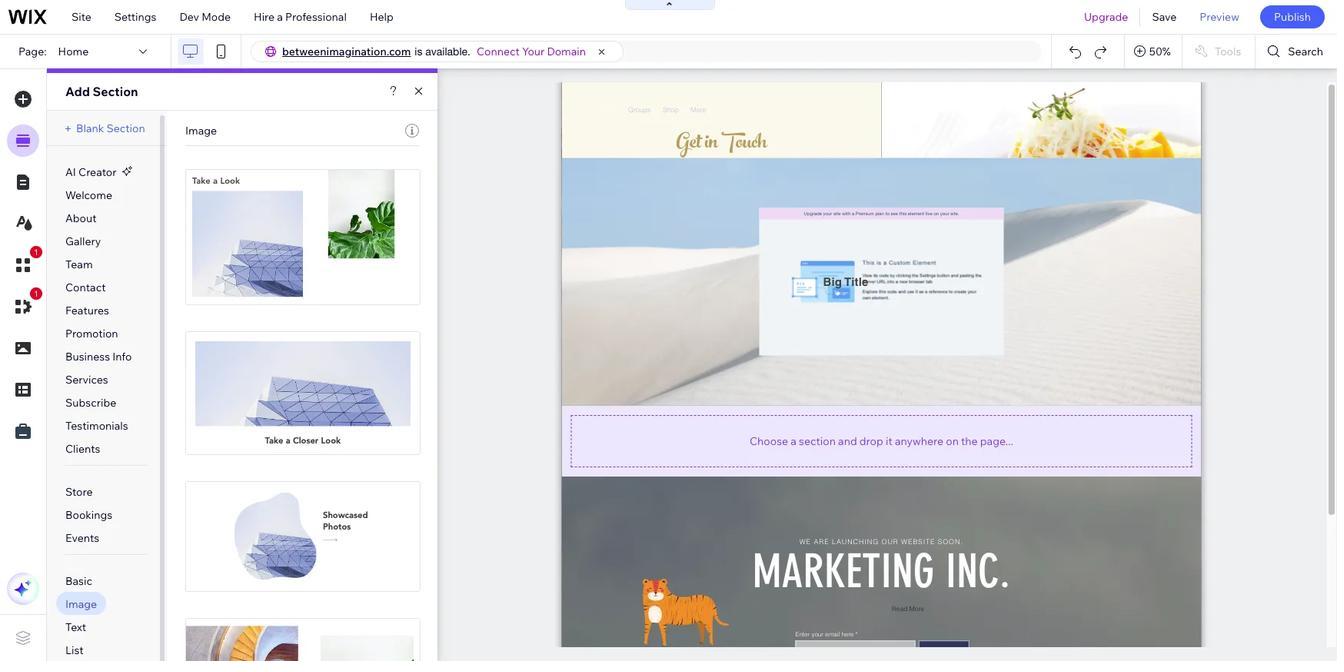 Task type: locate. For each thing, give the bounding box(es) containing it.
a
[[277, 10, 283, 24], [791, 434, 797, 448]]

1 horizontal spatial image
[[185, 124, 217, 138]]

professional
[[285, 10, 347, 24]]

image
[[185, 124, 217, 138], [65, 598, 97, 611]]

section
[[93, 84, 138, 99], [106, 122, 145, 135]]

team
[[65, 258, 93, 271]]

1 button
[[7, 246, 42, 281], [7, 288, 42, 323]]

blank section
[[76, 122, 145, 135]]

2 1 from the top
[[34, 289, 39, 298]]

business info
[[65, 350, 132, 364]]

a right hire
[[277, 10, 283, 24]]

1 button left team
[[7, 246, 42, 281]]

hire
[[254, 10, 275, 24]]

0 vertical spatial 1
[[34, 248, 39, 257]]

a for professional
[[277, 10, 283, 24]]

available.
[[426, 45, 471, 58]]

1 left gallery
[[34, 248, 39, 257]]

services
[[65, 373, 108, 387]]

preview
[[1200, 10, 1240, 24]]

0 horizontal spatial image
[[65, 598, 97, 611]]

betweenimagination.com
[[282, 45, 411, 58]]

gallery
[[65, 235, 101, 248]]

1 button left features
[[7, 288, 42, 323]]

1 vertical spatial 1 button
[[7, 288, 42, 323]]

0 vertical spatial image
[[185, 124, 217, 138]]

1
[[34, 248, 39, 257], [34, 289, 39, 298]]

anywhere
[[895, 434, 944, 448]]

add
[[65, 84, 90, 99]]

choose a section and drop it anywhere on the page...
[[750, 434, 1014, 448]]

section right blank
[[106, 122, 145, 135]]

1 1 button from the top
[[7, 246, 42, 281]]

page...
[[980, 434, 1014, 448]]

1 horizontal spatial a
[[791, 434, 797, 448]]

section for add section
[[93, 84, 138, 99]]

1 vertical spatial 1
[[34, 289, 39, 298]]

ai creator
[[65, 165, 117, 179]]

drop
[[860, 434, 884, 448]]

section up blank section
[[93, 84, 138, 99]]

a left section
[[791, 434, 797, 448]]

1 vertical spatial section
[[106, 122, 145, 135]]

section for blank section
[[106, 122, 145, 135]]

upgrade
[[1084, 10, 1129, 24]]

1 1 from the top
[[34, 248, 39, 257]]

add section
[[65, 84, 138, 99]]

1 vertical spatial a
[[791, 434, 797, 448]]

0 vertical spatial section
[[93, 84, 138, 99]]

preview button
[[1189, 0, 1251, 34]]

0 horizontal spatial a
[[277, 10, 283, 24]]

0 vertical spatial 1 button
[[7, 246, 42, 281]]

text
[[65, 621, 86, 635]]

tools
[[1215, 45, 1242, 58]]

creator
[[78, 165, 117, 179]]

bookings
[[65, 508, 112, 522]]

1 for second 1 button from the bottom of the page
[[34, 248, 39, 257]]

0 vertical spatial a
[[277, 10, 283, 24]]

it
[[886, 434, 893, 448]]

1 left contact
[[34, 289, 39, 298]]



Task type: vqa. For each thing, say whether or not it's contained in the screenshot.
HOME
yes



Task type: describe. For each thing, give the bounding box(es) containing it.
blank
[[76, 122, 104, 135]]

welcome
[[65, 188, 112, 202]]

publish
[[1274, 10, 1311, 24]]

subscribe
[[65, 396, 116, 410]]

dev
[[180, 10, 199, 24]]

store
[[65, 485, 93, 499]]

mode
[[202, 10, 231, 24]]

is
[[415, 45, 423, 58]]

domain
[[547, 45, 586, 58]]

search button
[[1256, 35, 1337, 68]]

tools button
[[1183, 35, 1255, 68]]

save
[[1152, 10, 1177, 24]]

info
[[112, 350, 132, 364]]

hire a professional
[[254, 10, 347, 24]]

events
[[65, 531, 99, 545]]

the
[[961, 434, 978, 448]]

ai
[[65, 165, 76, 179]]

section
[[799, 434, 836, 448]]

search
[[1289, 45, 1324, 58]]

business
[[65, 350, 110, 364]]

your
[[522, 45, 545, 58]]

1 for second 1 button from the top of the page
[[34, 289, 39, 298]]

dev mode
[[180, 10, 231, 24]]

contact
[[65, 281, 106, 295]]

site
[[72, 10, 91, 24]]

is available. connect your domain
[[415, 45, 586, 58]]

50%
[[1150, 45, 1171, 58]]

home
[[58, 45, 89, 58]]

features
[[65, 304, 109, 318]]

on
[[946, 434, 959, 448]]

list
[[65, 644, 84, 658]]

settings
[[114, 10, 156, 24]]

2 1 button from the top
[[7, 288, 42, 323]]

publish button
[[1261, 5, 1325, 28]]

connect
[[477, 45, 520, 58]]

clients
[[65, 442, 100, 456]]

a for section
[[791, 434, 797, 448]]

promotion
[[65, 327, 118, 341]]

help
[[370, 10, 394, 24]]

choose
[[750, 434, 788, 448]]

about
[[65, 212, 97, 225]]

basic
[[65, 575, 92, 588]]

and
[[838, 434, 857, 448]]

1 vertical spatial image
[[65, 598, 97, 611]]

testimonials
[[65, 419, 128, 433]]

save button
[[1141, 0, 1189, 34]]

50% button
[[1125, 35, 1182, 68]]



